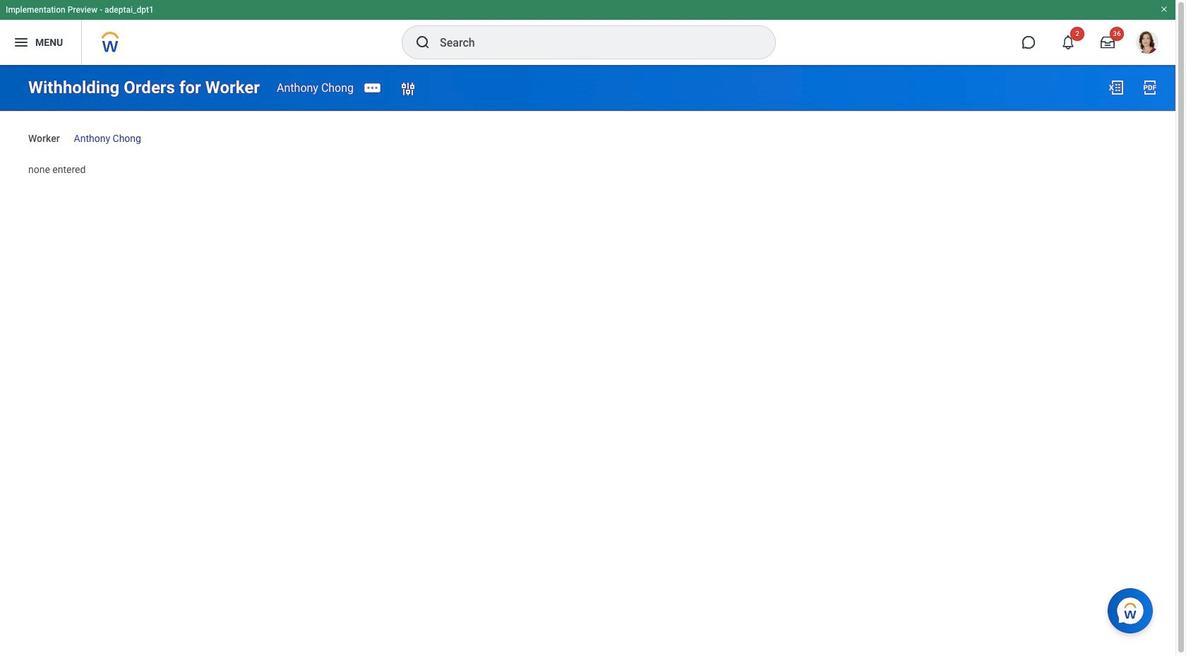 Task type: describe. For each thing, give the bounding box(es) containing it.
search image
[[415, 34, 432, 51]]

notifications large image
[[1062, 35, 1076, 49]]

inbox large image
[[1101, 35, 1116, 49]]

close environment banner image
[[1161, 5, 1169, 13]]

Search Workday  search field
[[440, 27, 747, 58]]



Task type: vqa. For each thing, say whether or not it's contained in the screenshot.
Search Workday 'search box' in the top of the page
yes



Task type: locate. For each thing, give the bounding box(es) containing it.
main content
[[0, 65, 1176, 189]]

export to excel image
[[1108, 79, 1125, 96]]

profile logan mcneil image
[[1137, 31, 1159, 57]]

view printable version (pdf) image
[[1142, 79, 1159, 96]]

justify image
[[13, 34, 30, 51]]

change selection image
[[400, 81, 417, 98]]

banner
[[0, 0, 1176, 65]]



